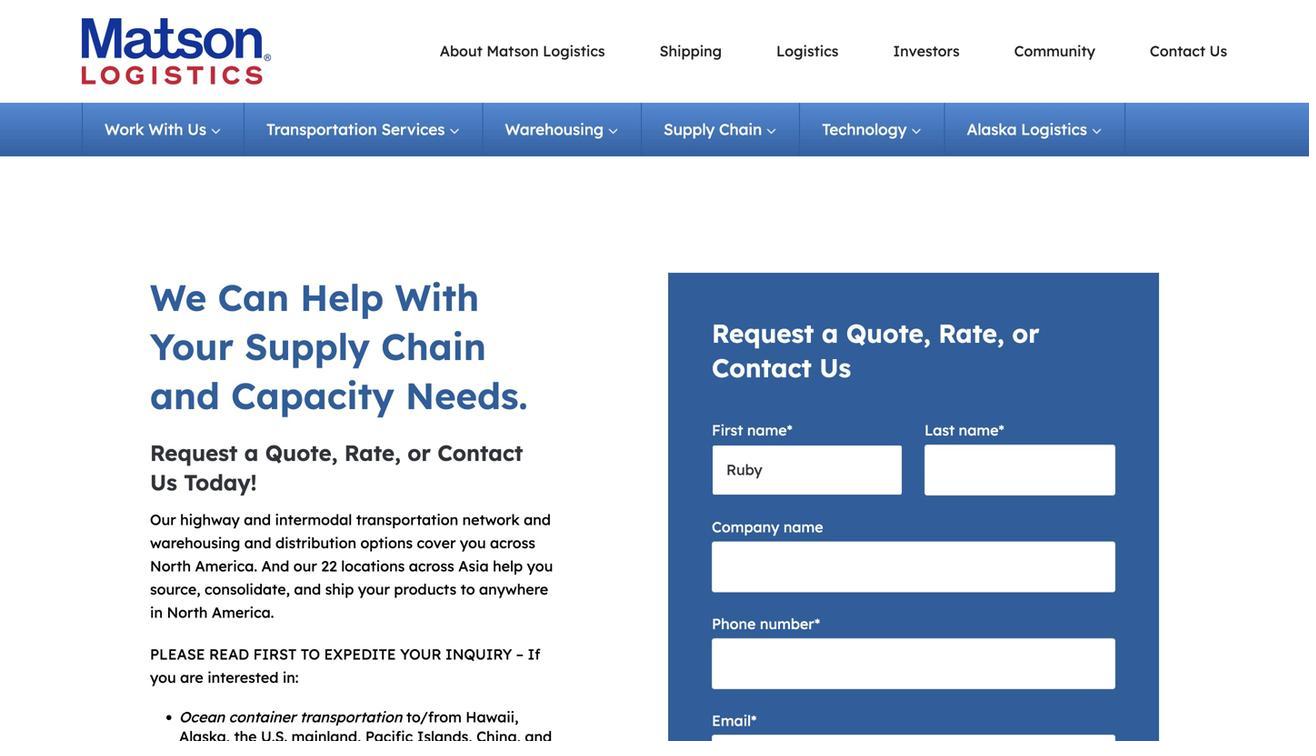 Task type: describe. For each thing, give the bounding box(es) containing it.
0 vertical spatial contact
[[1150, 42, 1206, 60]]

community link
[[1014, 42, 1096, 60]]

interested
[[207, 668, 279, 686]]

number
[[760, 615, 815, 633]]

company name
[[712, 518, 823, 536]]

are
[[180, 668, 203, 686]]

request for request a quote, rate, or contact us today!
[[150, 439, 238, 466]]

22
[[321, 557, 337, 575]]

1 vertical spatial north
[[167, 603, 208, 622]]

a for request a quote, rate, or contact us
[[822, 317, 839, 349]]

our
[[150, 510, 176, 529]]

quote, for request a quote, rate, or contact us today!
[[265, 439, 338, 466]]

warehousing
[[150, 534, 240, 552]]

pacific
[[365, 727, 413, 741]]

name for first name
[[747, 421, 787, 439]]

transportation inside the our highway and intermodal transportation network and warehousing and distribution options cover you across north america. and our 22 locations across asia help you source, consolidate, and ship your products to anywhere in north america.
[[356, 510, 458, 529]]

read
[[209, 645, 249, 663]]

and inside we can help with your supply chain and capacity needs.
[[150, 373, 220, 418]]

email
[[712, 711, 751, 729]]

to
[[461, 580, 475, 598]]

company
[[712, 518, 780, 536]]

container
[[229, 708, 296, 726]]

contact us
[[1150, 42, 1227, 60]]

Company name text field
[[712, 541, 1116, 592]]

asia
[[458, 557, 489, 575]]

the
[[234, 727, 257, 741]]

about matson logistics link
[[440, 42, 605, 60]]

phone number *
[[712, 615, 820, 633]]

ocean
[[179, 708, 225, 726]]

we can help with your supply chain and capacity needs.
[[150, 275, 528, 418]]

please
[[150, 645, 205, 663]]

and
[[261, 557, 289, 575]]

mainland,
[[291, 727, 361, 741]]

ship
[[325, 580, 354, 598]]

us for request a quote, rate, or contact us today!
[[150, 469, 177, 496]]

your
[[358, 580, 390, 598]]

with
[[395, 275, 479, 320]]

to/from
[[406, 708, 462, 726]]

phone
[[712, 615, 756, 633]]

* for phone number
[[815, 615, 820, 633]]

or for request a quote, rate, or contact us
[[1012, 317, 1040, 349]]

consolidate,
[[205, 580, 290, 598]]

we
[[150, 275, 207, 320]]

today!
[[184, 469, 257, 496]]

request a quote, rate, or contact us today!
[[150, 439, 523, 496]]

supply chain link
[[642, 103, 800, 156]]

chain inside we can help with your supply chain and capacity needs.
[[381, 324, 486, 369]]

hawaii,
[[466, 708, 519, 726]]

network
[[462, 510, 520, 529]]

last name *
[[925, 421, 1004, 439]]

last
[[925, 421, 955, 439]]

first
[[253, 645, 297, 663]]

ocean container transportation
[[179, 708, 402, 726]]

can
[[218, 275, 289, 320]]

shipping link
[[660, 42, 722, 60]]

community
[[1014, 42, 1096, 60]]

menu containing warehousing
[[82, 103, 1126, 156]]

islands, china,
[[417, 727, 521, 741]]

products
[[394, 580, 457, 598]]

highway
[[180, 510, 240, 529]]

* for last name
[[999, 421, 1004, 439]]

supply inside we can help with your supply chain and capacity needs.
[[245, 324, 370, 369]]

or for request a quote, rate, or contact us today!
[[408, 439, 431, 466]]

logistics link
[[777, 42, 839, 60]]

contact for request a quote, rate, or contact us
[[712, 352, 812, 384]]

rate, for request a quote, rate, or contact us today!
[[344, 439, 401, 466]]

1 horizontal spatial logistics
[[777, 42, 839, 60]]



Task type: locate. For each thing, give the bounding box(es) containing it.
*
[[787, 421, 793, 439], [999, 421, 1004, 439], [815, 615, 820, 633], [751, 711, 757, 729]]

technology link
[[800, 103, 945, 156]]

us for request a quote, rate, or contact us
[[820, 352, 851, 384]]

0 vertical spatial quote,
[[846, 317, 931, 349]]

if
[[528, 645, 540, 663]]

about
[[440, 42, 483, 60]]

logistics
[[543, 42, 605, 60], [777, 42, 839, 60], [1021, 119, 1087, 139]]

transportation up 'options'
[[356, 510, 458, 529]]

0 horizontal spatial quote,
[[265, 439, 338, 466]]

and right highway
[[244, 510, 271, 529]]

across up help
[[490, 534, 536, 552]]

0 vertical spatial north
[[150, 557, 191, 575]]

across
[[490, 534, 536, 552], [409, 557, 454, 575]]

request inside request a quote, rate, or contact us
[[712, 317, 814, 349]]

0 vertical spatial rate,
[[939, 317, 1005, 349]]

0 horizontal spatial chain
[[381, 324, 486, 369]]

quote,
[[846, 317, 931, 349], [265, 439, 338, 466]]

north
[[150, 557, 191, 575], [167, 603, 208, 622]]

chain inside supply chain link
[[719, 119, 762, 139]]

transportation
[[356, 510, 458, 529], [300, 708, 402, 726]]

distribution
[[275, 534, 356, 552]]

our
[[294, 557, 317, 575]]

0 horizontal spatial supply
[[245, 324, 370, 369]]

contact inside "request a quote, rate, or contact us today!"
[[438, 439, 523, 466]]

quote, inside request a quote, rate, or contact us
[[846, 317, 931, 349]]

1 vertical spatial you
[[527, 557, 553, 575]]

0 vertical spatial you
[[460, 534, 486, 552]]

supply chain
[[664, 119, 762, 139]]

a inside request a quote, rate, or contact us
[[822, 317, 839, 349]]

and down our
[[294, 580, 321, 598]]

1 vertical spatial across
[[409, 557, 454, 575]]

0 horizontal spatial logistics
[[543, 42, 605, 60]]

you
[[460, 534, 486, 552], [527, 557, 553, 575], [150, 668, 176, 686]]

your inquiry –
[[400, 645, 524, 663]]

or inside "request a quote, rate, or contact us today!"
[[408, 439, 431, 466]]

intermodal
[[275, 510, 352, 529]]

supply up 'capacity'
[[245, 324, 370, 369]]

1 vertical spatial transportation
[[300, 708, 402, 726]]

1 horizontal spatial us
[[820, 352, 851, 384]]

0 horizontal spatial us
[[150, 469, 177, 496]]

a for request a quote, rate, or contact us today!
[[244, 439, 259, 466]]

menu containing about matson logistics
[[309, 40, 1227, 63]]

1 horizontal spatial contact
[[712, 352, 812, 384]]

or inside request a quote, rate, or contact us
[[1012, 317, 1040, 349]]

2 horizontal spatial logistics
[[1021, 119, 1087, 139]]

transportation up mainland, in the bottom left of the page
[[300, 708, 402, 726]]

a inside "request a quote, rate, or contact us today!"
[[244, 439, 259, 466]]

2 horizontal spatial contact
[[1150, 42, 1206, 60]]

1 horizontal spatial or
[[1012, 317, 1040, 349]]

investors link
[[893, 42, 960, 60]]

first name *
[[712, 421, 793, 439]]

to/from hawaii, alaska, the u.s. mainland, pacific islands, china, an
[[179, 708, 552, 741]]

name for last name
[[959, 421, 999, 439]]

chain
[[719, 119, 762, 139], [381, 324, 486, 369]]

america. down consolidate,
[[212, 603, 274, 622]]

you up asia
[[460, 534, 486, 552]]

our highway and intermodal transportation network and warehousing and distribution options cover you across north america. and our 22 locations across asia help you source, consolidate, and ship your products to anywhere in north america.
[[150, 510, 553, 622]]

1 vertical spatial us
[[820, 352, 851, 384]]

1 vertical spatial chain
[[381, 324, 486, 369]]

0 vertical spatial supply
[[664, 119, 715, 139]]

1 vertical spatial supply
[[245, 324, 370, 369]]

help
[[493, 557, 523, 575]]

quote, inside "request a quote, rate, or contact us today!"
[[265, 439, 338, 466]]

1 vertical spatial request
[[150, 439, 238, 466]]

2 vertical spatial contact
[[438, 439, 523, 466]]

north down source, at left
[[167, 603, 208, 622]]

1 vertical spatial quote,
[[265, 439, 338, 466]]

2 vertical spatial you
[[150, 668, 176, 686]]

alaska logistics
[[967, 119, 1087, 139]]

0 horizontal spatial request
[[150, 439, 238, 466]]

request a quote, rate, or contact us
[[712, 317, 1040, 384]]

2 horizontal spatial us
[[1210, 42, 1227, 60]]

1 horizontal spatial across
[[490, 534, 536, 552]]

source,
[[150, 580, 200, 598]]

request
[[712, 317, 814, 349], [150, 439, 238, 466]]

supply
[[664, 119, 715, 139], [245, 324, 370, 369]]

alaska
[[967, 119, 1017, 139]]

0 horizontal spatial rate,
[[344, 439, 401, 466]]

0 vertical spatial transportation
[[356, 510, 458, 529]]

needs.
[[406, 373, 528, 418]]

rate, inside "request a quote, rate, or contact us today!"
[[344, 439, 401, 466]]

1 vertical spatial america.
[[212, 603, 274, 622]]

1 vertical spatial contact
[[712, 352, 812, 384]]

rate, inside request a quote, rate, or contact us
[[939, 317, 1005, 349]]

alaska logistics link
[[945, 103, 1126, 156]]

in
[[150, 603, 163, 622]]

contact inside request a quote, rate, or contact us
[[712, 352, 812, 384]]

contact us link
[[1150, 42, 1227, 60]]

options
[[360, 534, 413, 552]]

1 vertical spatial menu
[[82, 103, 1126, 156]]

supply down shipping at top right
[[664, 119, 715, 139]]

north up source, at left
[[150, 557, 191, 575]]

quote, for request a quote, rate, or contact us
[[846, 317, 931, 349]]

warehousing link
[[483, 103, 642, 156]]

across down "cover"
[[409, 557, 454, 575]]

None telephone field
[[712, 638, 1116, 689]]

first
[[712, 421, 743, 439]]

you down please
[[150, 668, 176, 686]]

0 vertical spatial menu
[[309, 40, 1227, 63]]

locations
[[341, 557, 405, 575]]

supply inside menu
[[664, 119, 715, 139]]

1 horizontal spatial supply
[[664, 119, 715, 139]]

contact
[[1150, 42, 1206, 60], [712, 352, 812, 384], [438, 439, 523, 466]]

1 horizontal spatial rate,
[[939, 317, 1005, 349]]

0 vertical spatial a
[[822, 317, 839, 349]]

0 vertical spatial us
[[1210, 42, 1227, 60]]

alaska,
[[179, 727, 230, 741]]

0 vertical spatial request
[[712, 317, 814, 349]]

technology
[[822, 119, 907, 139]]

help
[[300, 275, 384, 320]]

None text field
[[925, 445, 1116, 496]]

1 horizontal spatial quote,
[[846, 317, 931, 349]]

1 horizontal spatial a
[[822, 317, 839, 349]]

rate,
[[939, 317, 1005, 349], [344, 439, 401, 466]]

investors
[[893, 42, 960, 60]]

menu
[[309, 40, 1227, 63], [82, 103, 1126, 156]]

1 horizontal spatial you
[[460, 534, 486, 552]]

0 vertical spatial chain
[[719, 119, 762, 139]]

0 vertical spatial or
[[1012, 317, 1040, 349]]

or
[[1012, 317, 1040, 349], [408, 439, 431, 466]]

name right last at right
[[959, 421, 999, 439]]

0 horizontal spatial across
[[409, 557, 454, 575]]

logistics inside "link"
[[1021, 119, 1087, 139]]

you right help
[[527, 557, 553, 575]]

name right "company"
[[784, 518, 823, 536]]

0 vertical spatial america.
[[195, 557, 257, 575]]

us inside "request a quote, rate, or contact us today!"
[[150, 469, 177, 496]]

and right network
[[524, 510, 551, 529]]

and up and
[[244, 534, 271, 552]]

matson
[[487, 42, 539, 60]]

2 vertical spatial us
[[150, 469, 177, 496]]

and down your
[[150, 373, 220, 418]]

1 horizontal spatial chain
[[719, 119, 762, 139]]

0 horizontal spatial or
[[408, 439, 431, 466]]

2 horizontal spatial you
[[527, 557, 553, 575]]

us inside request a quote, rate, or contact us
[[820, 352, 851, 384]]

shipping
[[660, 42, 722, 60]]

warehousing
[[505, 119, 604, 139]]

1 vertical spatial rate,
[[344, 439, 401, 466]]

your
[[150, 324, 234, 369]]

email *
[[712, 711, 757, 729]]

u.s.
[[261, 727, 287, 741]]

1 horizontal spatial request
[[712, 317, 814, 349]]

expedite
[[324, 645, 396, 663]]

cover
[[417, 534, 456, 552]]

america. up consolidate,
[[195, 557, 257, 575]]

in:
[[283, 668, 299, 686]]

1 vertical spatial or
[[408, 439, 431, 466]]

* for first name
[[787, 421, 793, 439]]

None text field
[[712, 445, 903, 496]]

0 vertical spatial across
[[490, 534, 536, 552]]

request for request a quote, rate, or contact us
[[712, 317, 814, 349]]

0 horizontal spatial contact
[[438, 439, 523, 466]]

america.
[[195, 557, 257, 575], [212, 603, 274, 622]]

1 vertical spatial a
[[244, 439, 259, 466]]

anywhere
[[479, 580, 548, 598]]

about matson logistics
[[440, 42, 605, 60]]

contact for request a quote, rate, or contact us today!
[[438, 439, 523, 466]]

us inside menu
[[1210, 42, 1227, 60]]

name right first
[[747, 421, 787, 439]]

rate, for request a quote, rate, or contact us
[[939, 317, 1005, 349]]

you inside please read first to expedite your inquiry – if you are interested in:
[[150, 668, 176, 686]]

capacity
[[231, 373, 394, 418]]

0 horizontal spatial a
[[244, 439, 259, 466]]

request inside "request a quote, rate, or contact us today!"
[[150, 439, 238, 466]]

please read first to expedite your inquiry – if you are interested in:
[[150, 645, 540, 686]]

0 horizontal spatial you
[[150, 668, 176, 686]]

and
[[150, 373, 220, 418], [244, 510, 271, 529], [524, 510, 551, 529], [244, 534, 271, 552], [294, 580, 321, 598]]

to
[[301, 645, 320, 663]]

us
[[1210, 42, 1227, 60], [820, 352, 851, 384], [150, 469, 177, 496]]

name
[[747, 421, 787, 439], [959, 421, 999, 439], [784, 518, 823, 536]]

a
[[822, 317, 839, 349], [244, 439, 259, 466]]



Task type: vqa. For each thing, say whether or not it's contained in the screenshot.
Contact corresponding to Request a Quote, Rate, or Contact Us Today!
yes



